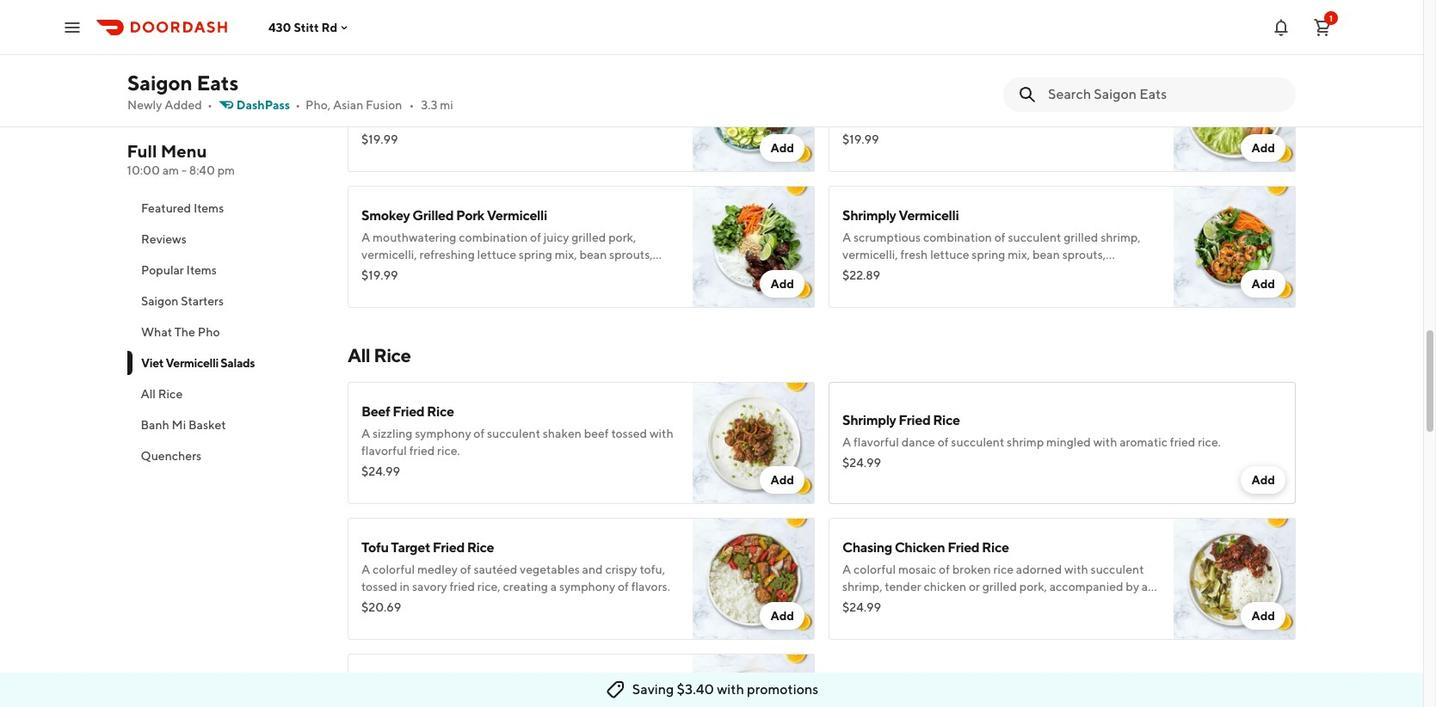 Task type: vqa. For each thing, say whether or not it's contained in the screenshot.
vibrant to the left
yes



Task type: describe. For each thing, give the bounding box(es) containing it.
beef fried rice a sizzling symphony of succulent shaken beef tossed with flavorful fried rice. $24.99
[[362, 404, 674, 479]]

a inside the spice up chuck vermicelli a delicious and colorful plate of roasted five-spice chicken, vermicelli, crisp lettuce spring mix, bean sprouts, cucumber, carrot, refreshing mint, sweet pineapple, all topped with crunchy peanuts and vibrant scallions.
[[843, 95, 852, 108]]

pork fried rice party image
[[693, 654, 815, 708]]

a inside shrimply fried rice a flavorful dance of succulent shrimp mingled with aromatic fried rice. $24.99 add
[[843, 436, 852, 449]]

sunny-
[[843, 597, 880, 611]]

pho
[[198, 325, 220, 339]]

mix
[[976, 282, 995, 296]]

popular items
[[141, 263, 217, 277]]

with inside shrimply vermicelli a scrumptious combination of succulent grilled shrimp, vermicelli, fresh lettuce spring mix, bean sprouts, cucumber, carrot, aromatic mint, sweet pineapple, all topped with a delightful mix of peanuts and scallions.
[[885, 282, 909, 296]]

rice,
[[478, 580, 501, 594]]

fried inside beef fried rice a sizzling symphony of succulent shaken beef tossed with flavorful fried rice. $24.99
[[410, 444, 435, 458]]

spring inside smokey grilled pork vermicelli a mouthwatering combination of juicy grilled pork, vermicelli, refreshing lettuce spring mix, bean sprouts, cucumber, carrot, fragrant mint, pineapple, all garnished with crunchy peanuts and fresh scallions.
[[519, 248, 553, 262]]

notification bell image
[[1272, 17, 1292, 37]]

with inside beef fried rice a sizzling symphony of succulent shaken beef tossed with flavorful fried rice. $24.99
[[650, 427, 674, 441]]

lettuce inside the spice up chuck vermicelli a delicious and colorful plate of roasted five-spice chicken, vermicelli, crisp lettuce spring mix, bean sprouts, cucumber, carrot, refreshing mint, sweet pineapple, all topped with crunchy peanuts and vibrant scallions.
[[977, 112, 1017, 126]]

spice up chuck vermicelli a delicious and colorful plate of roasted five-spice chicken, vermicelli, crisp lettuce spring mix, bean sprouts, cucumber, carrot, refreshing mint, sweet pineapple, all topped with crunchy peanuts and vibrant scallions.
[[843, 71, 1153, 160]]

carrot, inside the spice up chuck vermicelli a delicious and colorful plate of roasted five-spice chicken, vermicelli, crisp lettuce spring mix, bean sprouts, cucumber, carrot, refreshing mint, sweet pineapple, all topped with crunchy peanuts and vibrant scallions.
[[903, 129, 938, 143]]

chasing chicken fried rice a colorful mosaic of broken rice adorned with succulent shrimp, tender chicken or grilled pork, accompanied by a sunny-side-up egg, crunchy onion, sweet peas, and vibrant carrots.
[[843, 540, 1149, 628]]

spring inside a delectable dish featuring savory grilled beef, vermicelli, crisp lettuce spring mix, bean sprouts, cucumber, carrot, mint, pineapple, all beautifully finished with a topping of crunchy peanuts and flavorful scallions.
[[431, 112, 465, 126]]

aromatic inside shrimply fried rice a flavorful dance of succulent shrimp mingled with aromatic fried rice. $24.99 add
[[1120, 436, 1168, 449]]

all rice button
[[127, 379, 327, 410]]

mi
[[440, 98, 454, 112]]

8:40
[[190, 164, 216, 177]]

rd
[[322, 20, 338, 34]]

full
[[127, 141, 158, 161]]

added
[[165, 98, 202, 112]]

tofu target fried rice image
[[693, 518, 815, 641]]

banh mi basket
[[141, 418, 226, 432]]

grilled inside a delectable dish featuring savory grilled beef, vermicelli, crisp lettuce spring mix, bean sprouts, cucumber, carrot, mint, pineapple, all beautifully finished with a topping of crunchy peanuts and flavorful scallions.
[[549, 95, 583, 108]]

1 horizontal spatial all rice
[[348, 344, 411, 367]]

fresh inside shrimply vermicelli a scrumptious combination of succulent grilled shrimp, vermicelli, fresh lettuce spring mix, bean sprouts, cucumber, carrot, aromatic mint, sweet pineapple, all topped with a delightful mix of peanuts and scallions.
[[901, 248, 928, 262]]

accompanied
[[1050, 580, 1124, 594]]

fusion
[[366, 98, 402, 112]]

of right medley
[[460, 563, 471, 577]]

cucumber, inside the spice up chuck vermicelli a delicious and colorful plate of roasted five-spice chicken, vermicelli, crisp lettuce spring mix, bean sprouts, cucumber, carrot, refreshing mint, sweet pineapple, all topped with crunchy peanuts and vibrant scallions.
[[843, 129, 900, 143]]

tender
[[885, 580, 922, 594]]

$20.69
[[362, 601, 402, 615]]

mouthwatering
[[373, 231, 457, 245]]

chicken,
[[843, 112, 889, 126]]

a inside smokey grilled pork vermicelli a mouthwatering combination of juicy grilled pork, vermicelli, refreshing lettuce spring mix, bean sprouts, cucumber, carrot, fragrant mint, pineapple, all garnished with crunchy peanuts and fresh scallions.
[[362, 231, 370, 245]]

$19.99 for smokey grilled pork vermicelli
[[362, 269, 398, 282]]

rice up beef
[[374, 344, 411, 367]]

or
[[969, 580, 981, 594]]

spice
[[843, 71, 877, 88]]

grilled inside chasing chicken fried rice a colorful mosaic of broken rice adorned with succulent shrimp, tender chicken or grilled pork, accompanied by a sunny-side-up egg, crunchy onion, sweet peas, and vibrant carrots.
[[983, 580, 1018, 594]]

grilled inside shrimply vermicelli a scrumptious combination of succulent grilled shrimp, vermicelli, fresh lettuce spring mix, bean sprouts, cucumber, carrot, aromatic mint, sweet pineapple, all topped with a delightful mix of peanuts and scallions.
[[1064, 231, 1099, 245]]

rice inside beef fried rice a sizzling symphony of succulent shaken beef tossed with flavorful fried rice. $24.99
[[427, 404, 454, 420]]

vermicelli, inside the spice up chuck vermicelli a delicious and colorful plate of roasted five-spice chicken, vermicelli, crisp lettuce spring mix, bean sprouts, cucumber, carrot, refreshing mint, sweet pineapple, all topped with crunchy peanuts and vibrant scallions.
[[891, 112, 947, 126]]

creating
[[503, 580, 548, 594]]

saigon for saigon eats
[[127, 71, 193, 95]]

delectable
[[373, 95, 431, 108]]

and down roasted
[[1004, 146, 1025, 160]]

topped inside the spice up chuck vermicelli a delicious and colorful plate of roasted five-spice chicken, vermicelli, crisp lettuce spring mix, bean sprouts, cucumber, carrot, refreshing mint, sweet pineapple, all topped with crunchy peanuts and vibrant scallions.
[[843, 146, 883, 160]]

rice
[[994, 563, 1014, 577]]

sprouts, inside a delectable dish featuring savory grilled beef, vermicelli, crisp lettuce spring mix, bean sprouts, cucumber, carrot, mint, pineapple, all beautifully finished with a topping of crunchy peanuts and flavorful scallions.
[[522, 112, 566, 126]]

carrots.
[[884, 615, 925, 628]]

asian
[[333, 98, 364, 112]]

saigon starters
[[141, 294, 224, 308]]

peas,
[[1068, 597, 1097, 611]]

saigon eats
[[127, 71, 239, 95]]

shaken
[[543, 427, 582, 441]]

sprouts, inside shrimply vermicelli a scrumptious combination of succulent grilled shrimp, vermicelli, fresh lettuce spring mix, bean sprouts, cucumber, carrot, aromatic mint, sweet pineapple, all topped with a delightful mix of peanuts and scallions.
[[1063, 248, 1106, 262]]

refreshing inside the spice up chuck vermicelli a delicious and colorful plate of roasted five-spice chicken, vermicelli, crisp lettuce spring mix, bean sprouts, cucumber, carrot, refreshing mint, sweet pineapple, all topped with crunchy peanuts and vibrant scallions.
[[941, 129, 996, 143]]

and inside tofu target fried rice a colorful medley of sautéed vegetables and crispy tofu, tossed in savory fried rice, creating a symphony of flavors. $20.69
[[583, 563, 603, 577]]

mix, inside the spice up chuck vermicelli a delicious and colorful plate of roasted five-spice chicken, vermicelli, crisp lettuce spring mix, bean sprouts, cucumber, carrot, refreshing mint, sweet pineapple, all topped with crunchy peanuts and vibrant scallions.
[[1055, 112, 1077, 126]]

crisp inside the spice up chuck vermicelli a delicious and colorful plate of roasted five-spice chicken, vermicelli, crisp lettuce spring mix, bean sprouts, cucumber, carrot, refreshing mint, sweet pineapple, all topped with crunchy peanuts and vibrant scallions.
[[949, 112, 975, 126]]

beautifully
[[467, 129, 525, 143]]

plate
[[973, 95, 1001, 108]]

vermicelli down the
[[166, 356, 219, 370]]

smokey grilled pork vermicelli a mouthwatering combination of juicy grilled pork, vermicelli, refreshing lettuce spring mix, bean sprouts, cucumber, carrot, fragrant mint, pineapple, all garnished with crunchy peanuts and fresh scallions.
[[362, 207, 665, 296]]

grilled
[[413, 207, 454, 224]]

up
[[879, 71, 897, 88]]

colorful inside the spice up chuck vermicelli a delicious and colorful plate of roasted five-spice chicken, vermicelli, crisp lettuce spring mix, bean sprouts, cucumber, carrot, refreshing mint, sweet pineapple, all topped with crunchy peanuts and vibrant scallions.
[[928, 95, 971, 108]]

banh mi basket button
[[127, 410, 327, 441]]

rice. inside beef fried rice a sizzling symphony of succulent shaken beef tossed with flavorful fried rice. $24.99
[[437, 444, 460, 458]]

mint, inside a delectable dish featuring savory grilled beef, vermicelli, crisp lettuce spring mix, bean sprouts, cucumber, carrot, mint, pineapple, all beautifully finished with a topping of crunchy peanuts and flavorful scallions.
[[362, 129, 389, 143]]

$24.99 inside shrimply fried rice a flavorful dance of succulent shrimp mingled with aromatic fried rice. $24.99 add
[[843, 456, 882, 470]]

bo beef vermicelli image
[[693, 50, 815, 172]]

lettuce inside shrimply vermicelli a scrumptious combination of succulent grilled shrimp, vermicelli, fresh lettuce spring mix, bean sprouts, cucumber, carrot, aromatic mint, sweet pineapple, all topped with a delightful mix of peanuts and scallions.
[[931, 248, 970, 262]]

vibrant inside chasing chicken fried rice a colorful mosaic of broken rice adorned with succulent shrimp, tender chicken or grilled pork, accompanied by a sunny-side-up egg, crunchy onion, sweet peas, and vibrant carrots.
[[843, 615, 882, 628]]

sweet inside chasing chicken fried rice a colorful mosaic of broken rice adorned with succulent shrimp, tender chicken or grilled pork, accompanied by a sunny-side-up egg, crunchy onion, sweet peas, and vibrant carrots.
[[1033, 597, 1066, 611]]

crunchy inside the spice up chuck vermicelli a delicious and colorful plate of roasted five-spice chicken, vermicelli, crisp lettuce spring mix, bean sprouts, cucumber, carrot, refreshing mint, sweet pineapple, all topped with crunchy peanuts and vibrant scallions.
[[911, 146, 956, 160]]

-
[[182, 164, 187, 177]]

featuring
[[459, 95, 509, 108]]

bean inside the spice up chuck vermicelli a delicious and colorful plate of roasted five-spice chicken, vermicelli, crisp lettuce spring mix, bean sprouts, cucumber, carrot, refreshing mint, sweet pineapple, all topped with crunchy peanuts and vibrant scallions.
[[1080, 112, 1107, 126]]

cucumber, inside a delectable dish featuring savory grilled beef, vermicelli, crisp lettuce spring mix, bean sprouts, cucumber, carrot, mint, pineapple, all beautifully finished with a topping of crunchy peanuts and flavorful scallions.
[[568, 112, 626, 126]]

colorful for tofu target fried rice
[[373, 563, 415, 577]]

a inside chasing chicken fried rice a colorful mosaic of broken rice adorned with succulent shrimp, tender chicken or grilled pork, accompanied by a sunny-side-up egg, crunchy onion, sweet peas, and vibrant carrots.
[[1142, 580, 1149, 594]]

tossed inside beef fried rice a sizzling symphony of succulent shaken beef tossed with flavorful fried rice. $24.99
[[612, 427, 648, 441]]

open menu image
[[62, 17, 83, 37]]

saigon starters button
[[127, 286, 327, 317]]

symphony inside beef fried rice a sizzling symphony of succulent shaken beef tossed with flavorful fried rice. $24.99
[[415, 427, 471, 441]]

1
[[1330, 12, 1334, 23]]

mint, inside smokey grilled pork vermicelli a mouthwatering combination of juicy grilled pork, vermicelli, refreshing lettuce spring mix, bean sprouts, cucumber, carrot, fragrant mint, pineapple, all garnished with crunchy peanuts and fresh scallions.
[[506, 265, 533, 279]]

scallions. inside shrimply vermicelli a scrumptious combination of succulent grilled shrimp, vermicelli, fresh lettuce spring mix, bean sprouts, cucumber, carrot, aromatic mint, sweet pineapple, all topped with a delightful mix of peanuts and scallions.
[[1081, 282, 1130, 296]]

garnished
[[611, 265, 665, 279]]

scrumptious
[[854, 231, 921, 245]]

vermicelli inside shrimply vermicelli a scrumptious combination of succulent grilled shrimp, vermicelli, fresh lettuce spring mix, bean sprouts, cucumber, carrot, aromatic mint, sweet pineapple, all topped with a delightful mix of peanuts and scallions.
[[899, 207, 959, 224]]

combination inside smokey grilled pork vermicelli a mouthwatering combination of juicy grilled pork, vermicelli, refreshing lettuce spring mix, bean sprouts, cucumber, carrot, fragrant mint, pineapple, all garnished with crunchy peanuts and fresh scallions.
[[459, 231, 528, 245]]

vegetables
[[520, 563, 580, 577]]

medley
[[417, 563, 458, 577]]

with inside the spice up chuck vermicelli a delicious and colorful plate of roasted five-spice chicken, vermicelli, crisp lettuce spring mix, bean sprouts, cucumber, carrot, refreshing mint, sweet pineapple, all topped with crunchy peanuts and vibrant scallions.
[[885, 146, 909, 160]]

onion,
[[997, 597, 1031, 611]]

newly
[[127, 98, 162, 112]]

full menu 10:00 am - 8:40 pm
[[127, 141, 236, 177]]

a inside tofu target fried rice a colorful medley of sautéed vegetables and crispy tofu, tossed in savory fried rice, creating a symphony of flavors. $20.69
[[551, 580, 557, 594]]

of inside the spice up chuck vermicelli a delicious and colorful plate of roasted five-spice chicken, vermicelli, crisp lettuce spring mix, bean sprouts, cucumber, carrot, refreshing mint, sweet pineapple, all topped with crunchy peanuts and vibrant scallions.
[[1003, 95, 1014, 108]]

popular
[[141, 263, 184, 277]]

pm
[[218, 164, 236, 177]]

0 horizontal spatial salads
[[221, 356, 255, 370]]

colorful for chasing chicken fried rice
[[854, 563, 896, 577]]

$22.89
[[843, 269, 881, 282]]

with inside shrimply fried rice a flavorful dance of succulent shrimp mingled with aromatic fried rice. $24.99 add
[[1094, 436, 1118, 449]]

pho, asian fusion • 3.3 mi
[[306, 98, 454, 112]]

symphony inside tofu target fried rice a colorful medley of sautéed vegetables and crispy tofu, tossed in savory fried rice, creating a symphony of flavors. $20.69
[[560, 580, 616, 594]]

a inside beef fried rice a sizzling symphony of succulent shaken beef tossed with flavorful fried rice. $24.99
[[362, 427, 370, 441]]

promotions
[[747, 682, 819, 698]]

featured items button
[[127, 193, 327, 224]]

a inside chasing chicken fried rice a colorful mosaic of broken rice adorned with succulent shrimp, tender chicken or grilled pork, accompanied by a sunny-side-up egg, crunchy onion, sweet peas, and vibrant carrots.
[[843, 563, 852, 577]]

a inside shrimply vermicelli a scrumptious combination of succulent grilled shrimp, vermicelli, fresh lettuce spring mix, bean sprouts, cucumber, carrot, aromatic mint, sweet pineapple, all topped with a delightful mix of peanuts and scallions.
[[843, 231, 852, 245]]

of up the mix
[[995, 231, 1006, 245]]

mint, inside shrimply vermicelli a scrumptious combination of succulent grilled shrimp, vermicelli, fresh lettuce spring mix, bean sprouts, cucumber, carrot, aromatic mint, sweet pineapple, all topped with a delightful mix of peanuts and scallions.
[[991, 265, 1019, 279]]

1 vertical spatial viet
[[141, 356, 164, 370]]

3 • from the left
[[409, 98, 414, 112]]

sweet inside the spice up chuck vermicelli a delicious and colorful plate of roasted five-spice chicken, vermicelli, crisp lettuce spring mix, bean sprouts, cucumber, carrot, refreshing mint, sweet pineapple, all topped with crunchy peanuts and vibrant scallions.
[[1029, 129, 1061, 143]]

shrimply for vermicelli
[[843, 207, 897, 224]]

spring inside shrimply vermicelli a scrumptious combination of succulent grilled shrimp, vermicelli, fresh lettuce spring mix, bean sprouts, cucumber, carrot, aromatic mint, sweet pineapple, all topped with a delightful mix of peanuts and scallions.
[[972, 248, 1006, 262]]

pork
[[456, 207, 485, 224]]

sweet inside shrimply vermicelli a scrumptious combination of succulent grilled shrimp, vermicelli, fresh lettuce spring mix, bean sprouts, cucumber, carrot, aromatic mint, sweet pineapple, all topped with a delightful mix of peanuts and scallions.
[[1021, 265, 1054, 279]]

and inside smokey grilled pork vermicelli a mouthwatering combination of juicy grilled pork, vermicelli, refreshing lettuce spring mix, bean sprouts, cucumber, carrot, fragrant mint, pineapple, all garnished with crunchy peanuts and fresh scallions.
[[481, 282, 502, 296]]

cucumber, inside smokey grilled pork vermicelli a mouthwatering combination of juicy grilled pork, vermicelli, refreshing lettuce spring mix, bean sprouts, cucumber, carrot, fragrant mint, pineapple, all garnished with crunchy peanuts and fresh scallions.
[[362, 265, 419, 279]]

sizzling
[[373, 427, 413, 441]]

1 horizontal spatial all
[[348, 344, 370, 367]]

crisp inside a delectable dish featuring savory grilled beef, vermicelli, crisp lettuce spring mix, bean sprouts, cucumber, carrot, mint, pineapple, all beautifully finished with a topping of crunchy peanuts and flavorful scallions.
[[362, 112, 388, 126]]

1 horizontal spatial viet
[[348, 12, 383, 34]]

dance
[[902, 436, 936, 449]]

eats
[[197, 71, 239, 95]]

a inside a delectable dish featuring savory grilled beef, vermicelli, crisp lettuce spring mix, bean sprouts, cucumber, carrot, mint, pineapple, all beautifully finished with a topping of crunchy peanuts and flavorful scallions.
[[600, 129, 606, 143]]

with inside chasing chicken fried rice a colorful mosaic of broken rice adorned with succulent shrimp, tender chicken or grilled pork, accompanied by a sunny-side-up egg, crunchy onion, sweet peas, and vibrant carrots.
[[1065, 563, 1089, 577]]

succulent inside shrimply fried rice a flavorful dance of succulent shrimp mingled with aromatic fried rice. $24.99 add
[[952, 436, 1005, 449]]

chicken
[[895, 540, 946, 556]]

featured
[[141, 201, 191, 215]]

tofu
[[362, 540, 389, 556]]

chicken
[[924, 580, 967, 594]]

1 • from the left
[[207, 98, 212, 112]]

succulent inside beef fried rice a sizzling symphony of succulent shaken beef tossed with flavorful fried rice. $24.99
[[487, 427, 541, 441]]

beef,
[[586, 95, 613, 108]]

$3.40
[[677, 682, 715, 698]]

of inside chasing chicken fried rice a colorful mosaic of broken rice adorned with succulent shrimp, tender chicken or grilled pork, accompanied by a sunny-side-up egg, crunchy onion, sweet peas, and vibrant carrots.
[[939, 563, 950, 577]]

0 horizontal spatial viet vermicelli salads
[[141, 356, 255, 370]]

popular items button
[[127, 255, 327, 286]]

1 horizontal spatial salads
[[473, 12, 527, 34]]

pork, inside smokey grilled pork vermicelli a mouthwatering combination of juicy grilled pork, vermicelli, refreshing lettuce spring mix, bean sprouts, cucumber, carrot, fragrant mint, pineapple, all garnished with crunchy peanuts and fresh scallions.
[[609, 231, 637, 245]]

chasing
[[843, 540, 893, 556]]

the
[[175, 325, 195, 339]]



Task type: locate. For each thing, give the bounding box(es) containing it.
1 combination from the left
[[459, 231, 528, 245]]

0 vertical spatial sweet
[[1029, 129, 1061, 143]]

$19.99
[[362, 133, 398, 146], [843, 133, 879, 146], [362, 269, 398, 282]]

crisp down delectable
[[362, 112, 388, 126]]

all rice up beef
[[348, 344, 411, 367]]

target
[[391, 540, 430, 556]]

all up beef
[[348, 344, 370, 367]]

peanuts inside shrimply vermicelli a scrumptious combination of succulent grilled shrimp, vermicelli, fresh lettuce spring mix, bean sprouts, cucumber, carrot, aromatic mint, sweet pineapple, all topped with a delightful mix of peanuts and scallions.
[[1011, 282, 1055, 296]]

peanuts inside a delectable dish featuring savory grilled beef, vermicelli, crisp lettuce spring mix, bean sprouts, cucumber, carrot, mint, pineapple, all beautifully finished with a topping of crunchy peanuts and flavorful scallions.
[[408, 146, 452, 160]]

mingled
[[1047, 436, 1092, 449]]

flavors.
[[632, 580, 671, 594]]

refreshing
[[941, 129, 996, 143], [420, 248, 475, 262]]

mint, up the mix
[[991, 265, 1019, 279]]

saigon
[[127, 71, 193, 95], [141, 294, 179, 308]]

0 horizontal spatial savory
[[412, 580, 447, 594]]

0 vertical spatial all rice
[[348, 344, 411, 367]]

mint,
[[362, 129, 389, 143], [998, 129, 1026, 143], [506, 265, 533, 279], [991, 265, 1019, 279]]

cucumber, inside shrimply vermicelli a scrumptious combination of succulent grilled shrimp, vermicelli, fresh lettuce spring mix, bean sprouts, cucumber, carrot, aromatic mint, sweet pineapple, all topped with a delightful mix of peanuts and scallions.
[[843, 265, 900, 279]]

cucumber, down chicken,
[[843, 129, 900, 143]]

carrot, up the "delightful"
[[903, 265, 938, 279]]

shrimply for fried
[[843, 412, 897, 429]]

1 vertical spatial items
[[186, 263, 217, 277]]

crisp down "plate"
[[949, 112, 975, 126]]

a down tofu
[[362, 563, 370, 577]]

mint, right fragrant
[[506, 265, 533, 279]]

0 vertical spatial viet
[[348, 12, 383, 34]]

combination down pork
[[459, 231, 528, 245]]

2 shrimply from the top
[[843, 412, 897, 429]]

items
[[194, 201, 224, 215], [186, 263, 217, 277]]

1 button
[[1306, 10, 1340, 44]]

vermicelli up "plate"
[[942, 71, 1002, 88]]

a inside a delectable dish featuring savory grilled beef, vermicelli, crisp lettuce spring mix, bean sprouts, cucumber, carrot, mint, pineapple, all beautifully finished with a topping of crunchy peanuts and flavorful scallions.
[[362, 95, 370, 108]]

$19.99 for spice up chuck vermicelli
[[843, 133, 879, 146]]

combination up the "delightful"
[[924, 231, 993, 245]]

1 vertical spatial pork,
[[1020, 580, 1048, 594]]

vermicelli,
[[615, 95, 671, 108], [891, 112, 947, 126], [362, 248, 417, 262], [843, 248, 899, 262]]

1 crisp from the left
[[362, 112, 388, 126]]

• down the eats in the left of the page
[[207, 98, 212, 112]]

0 vertical spatial aromatic
[[941, 265, 989, 279]]

all inside smokey grilled pork vermicelli a mouthwatering combination of juicy grilled pork, vermicelli, refreshing lettuce spring mix, bean sprouts, cucumber, carrot, fragrant mint, pineapple, all garnished with crunchy peanuts and fresh scallions.
[[596, 265, 608, 279]]

a delectable dish featuring savory grilled beef, vermicelli, crisp lettuce spring mix, bean sprouts, cucumber, carrot, mint, pineapple, all beautifully finished with a topping of crunchy peanuts and flavorful scallions.
[[362, 95, 671, 160]]

symphony
[[415, 427, 471, 441], [560, 580, 616, 594]]

bean inside shrimply vermicelli a scrumptious combination of succulent grilled shrimp, vermicelli, fresh lettuce spring mix, bean sprouts, cucumber, carrot, aromatic mint, sweet pineapple, all topped with a delightful mix of peanuts and scallions.
[[1033, 248, 1061, 262]]

symphony down "crispy"
[[560, 580, 616, 594]]

pineapple, inside smokey grilled pork vermicelli a mouthwatering combination of juicy grilled pork, vermicelli, refreshing lettuce spring mix, bean sprouts, cucumber, carrot, fragrant mint, pineapple, all garnished with crunchy peanuts and fresh scallions.
[[536, 265, 593, 279]]

mint, down roasted
[[998, 129, 1026, 143]]

pork, up garnished
[[609, 231, 637, 245]]

with down mouthwatering
[[362, 282, 385, 296]]

dashpass
[[237, 98, 290, 112]]

salads up the featuring
[[473, 12, 527, 34]]

with right beef
[[650, 427, 674, 441]]

and down chuck
[[905, 95, 926, 108]]

a left delectable
[[362, 95, 370, 108]]

fried inside beef fried rice a sizzling symphony of succulent shaken beef tossed with flavorful fried rice. $24.99
[[393, 404, 425, 420]]

cucumber, down beef,
[[568, 112, 626, 126]]

vermicelli, inside smokey grilled pork vermicelli a mouthwatering combination of juicy grilled pork, vermicelli, refreshing lettuce spring mix, bean sprouts, cucumber, carrot, fragrant mint, pineapple, all garnished with crunchy peanuts and fresh scallions.
[[362, 248, 417, 262]]

0 vertical spatial vibrant
[[1028, 146, 1066, 160]]

tofu,
[[640, 563, 666, 577]]

in
[[400, 580, 410, 594]]

peanuts down 3.3
[[408, 146, 452, 160]]

pineapple, inside shrimply vermicelli a scrumptious combination of succulent grilled shrimp, vermicelli, fresh lettuce spring mix, bean sprouts, cucumber, carrot, aromatic mint, sweet pineapple, all topped with a delightful mix of peanuts and scallions.
[[1056, 265, 1114, 279]]

basket
[[189, 418, 226, 432]]

chuck
[[900, 71, 940, 88]]

shrimp, inside chasing chicken fried rice a colorful mosaic of broken rice adorned with succulent shrimp, tender chicken or grilled pork, accompanied by a sunny-side-up egg, crunchy onion, sweet peas, and vibrant carrots.
[[843, 580, 883, 594]]

0 horizontal spatial fried
[[410, 444, 435, 458]]

savory inside tofu target fried rice a colorful medley of sautéed vegetables and crispy tofu, tossed in savory fried rice, creating a symphony of flavors. $20.69
[[412, 580, 447, 594]]

spring down roasted
[[1019, 112, 1053, 126]]

vibrant down roasted
[[1028, 146, 1066, 160]]

fried up sizzling
[[393, 404, 425, 420]]

topped inside shrimply vermicelli a scrumptious combination of succulent grilled shrimp, vermicelli, fresh lettuce spring mix, bean sprouts, cucumber, carrot, aromatic mint, sweet pineapple, all topped with a delightful mix of peanuts and scallions.
[[843, 282, 883, 296]]

0 horizontal spatial crisp
[[362, 112, 388, 126]]

3.3
[[421, 98, 438, 112]]

a inside shrimply vermicelli a scrumptious combination of succulent grilled shrimp, vermicelli, fresh lettuce spring mix, bean sprouts, cucumber, carrot, aromatic mint, sweet pineapple, all topped with a delightful mix of peanuts and scallions.
[[911, 282, 918, 296]]

juicy
[[544, 231, 569, 245]]

crunchy down mouthwatering
[[388, 282, 432, 296]]

scallions. inside a delectable dish featuring savory grilled beef, vermicelli, crisp lettuce spring mix, bean sprouts, cucumber, carrot, mint, pineapple, all beautifully finished with a topping of crunchy peanuts and flavorful scallions.
[[526, 146, 575, 160]]

with down chicken,
[[885, 146, 909, 160]]

crunchy down chuck
[[911, 146, 956, 160]]

aromatic inside shrimply vermicelli a scrumptious combination of succulent grilled shrimp, vermicelli, fresh lettuce spring mix, bean sprouts, cucumber, carrot, aromatic mint, sweet pineapple, all topped with a delightful mix of peanuts and scallions.
[[941, 265, 989, 279]]

vermicelli, up the $22.89
[[843, 248, 899, 262]]

all up the banh on the bottom of the page
[[141, 387, 156, 401]]

1 horizontal spatial tossed
[[612, 427, 648, 441]]

1 horizontal spatial colorful
[[854, 563, 896, 577]]

aromatic up the "delightful"
[[941, 265, 989, 279]]

0 horizontal spatial vibrant
[[843, 615, 882, 628]]

0 horizontal spatial •
[[207, 98, 212, 112]]

items for popular items
[[186, 263, 217, 277]]

a left the dance
[[843, 436, 852, 449]]

0 horizontal spatial combination
[[459, 231, 528, 245]]

1 vertical spatial viet vermicelli salads
[[141, 356, 255, 370]]

rice. inside shrimply fried rice a flavorful dance of succulent shrimp mingled with aromatic fried rice. $24.99 add
[[1199, 436, 1222, 449]]

carrot, inside smokey grilled pork vermicelli a mouthwatering combination of juicy grilled pork, vermicelli, refreshing lettuce spring mix, bean sprouts, cucumber, carrot, fragrant mint, pineapple, all garnished with crunchy peanuts and fresh scallions.
[[422, 265, 457, 279]]

bean inside a delectable dish featuring savory grilled beef, vermicelli, crisp lettuce spring mix, bean sprouts, cucumber, carrot, mint, pineapple, all beautifully finished with a topping of crunchy peanuts and flavorful scallions.
[[492, 112, 520, 126]]

mix, inside shrimply vermicelli a scrumptious combination of succulent grilled shrimp, vermicelli, fresh lettuce spring mix, bean sprouts, cucumber, carrot, aromatic mint, sweet pineapple, all topped with a delightful mix of peanuts and scallions.
[[1008, 248, 1031, 262]]

fried
[[1171, 436, 1196, 449], [410, 444, 435, 458], [450, 580, 475, 594]]

2 horizontal spatial flavorful
[[854, 436, 900, 449]]

2 topped from the top
[[843, 282, 883, 296]]

colorful inside tofu target fried rice a colorful medley of sautéed vegetables and crispy tofu, tossed in savory fried rice, creating a symphony of flavors. $20.69
[[373, 563, 415, 577]]

1 horizontal spatial vibrant
[[1028, 146, 1066, 160]]

mix,
[[468, 112, 490, 126], [1055, 112, 1077, 126], [555, 248, 577, 262], [1008, 248, 1031, 262]]

a down vegetables
[[551, 580, 557, 594]]

0 vertical spatial saigon
[[127, 71, 193, 95]]

0 horizontal spatial all rice
[[141, 387, 183, 401]]

1 vertical spatial saigon
[[141, 294, 179, 308]]

a inside tofu target fried rice a colorful medley of sautéed vegetables and crispy tofu, tossed in savory fried rice, creating a symphony of flavors. $20.69
[[362, 563, 370, 577]]

of inside shrimply fried rice a flavorful dance of succulent shrimp mingled with aromatic fried rice. $24.99 add
[[938, 436, 949, 449]]

1 vertical spatial sweet
[[1021, 265, 1054, 279]]

vibrant down sunny-
[[843, 615, 882, 628]]

shrimply vermicelli image
[[1174, 186, 1297, 308]]

what the pho
[[141, 325, 220, 339]]

shrimply inside shrimply vermicelli a scrumptious combination of succulent grilled shrimp, vermicelli, fresh lettuce spring mix, bean sprouts, cucumber, carrot, aromatic mint, sweet pineapple, all topped with a delightful mix of peanuts and scallions.
[[843, 207, 897, 224]]

1 horizontal spatial symphony
[[560, 580, 616, 594]]

aromatic right the mingled
[[1120, 436, 1168, 449]]

1 vertical spatial all rice
[[141, 387, 183, 401]]

1 vertical spatial tossed
[[362, 580, 398, 594]]

fried up medley
[[433, 540, 465, 556]]

rice inside shrimply fried rice a flavorful dance of succulent shrimp mingled with aromatic fried rice. $24.99 add
[[933, 412, 961, 429]]

Item Search search field
[[1049, 85, 1283, 104]]

lettuce up fragrant
[[477, 248, 517, 262]]

items for featured items
[[194, 201, 224, 215]]

1 vertical spatial aromatic
[[1120, 436, 1168, 449]]

crispy
[[606, 563, 638, 577]]

1 horizontal spatial pork,
[[1020, 580, 1048, 594]]

and
[[905, 95, 926, 108], [455, 146, 475, 160], [1004, 146, 1025, 160], [481, 282, 502, 296], [1058, 282, 1078, 296], [583, 563, 603, 577], [1099, 597, 1120, 611]]

1 horizontal spatial flavorful
[[478, 146, 523, 160]]

egg,
[[925, 597, 948, 611]]

$19.99 down the pho, asian fusion • 3.3 mi
[[362, 133, 398, 146]]

savory down medley
[[412, 580, 447, 594]]

0 vertical spatial topped
[[843, 146, 883, 160]]

and down fragrant
[[481, 282, 502, 296]]

rice inside tofu target fried rice a colorful medley of sautéed vegetables and crispy tofu, tossed in savory fried rice, creating a symphony of flavors. $20.69
[[467, 540, 494, 556]]

vermicelli up juicy
[[487, 207, 547, 224]]

mosaic
[[899, 563, 937, 577]]

adorned
[[1017, 563, 1063, 577]]

a down spice
[[843, 95, 852, 108]]

delightful
[[920, 282, 973, 296]]

1 vertical spatial topped
[[843, 282, 883, 296]]

1 vertical spatial symphony
[[560, 580, 616, 594]]

items up starters
[[186, 263, 217, 277]]

menu
[[161, 141, 208, 161]]

0 horizontal spatial shrimp,
[[843, 580, 883, 594]]

0 horizontal spatial tossed
[[362, 580, 398, 594]]

beef
[[362, 404, 390, 420]]

2 crisp from the left
[[949, 112, 975, 126]]

savory
[[511, 95, 546, 108], [412, 580, 447, 594]]

rice up the dance
[[933, 412, 961, 429]]

all rice inside all rice button
[[141, 387, 183, 401]]

viet right rd
[[348, 12, 383, 34]]

all rice up the banh on the bottom of the page
[[141, 387, 183, 401]]

tofu target fried rice a colorful medley of sautéed vegetables and crispy tofu, tossed in savory fried rice, creating a symphony of flavors. $20.69
[[362, 540, 671, 615]]

1 horizontal spatial •
[[295, 98, 300, 112]]

delicious
[[854, 95, 903, 108]]

a
[[362, 95, 370, 108], [843, 95, 852, 108], [362, 231, 370, 245], [843, 231, 852, 245], [362, 427, 370, 441], [843, 436, 852, 449], [362, 563, 370, 577], [843, 563, 852, 577]]

saigon down popular
[[141, 294, 179, 308]]

0 horizontal spatial pork,
[[609, 231, 637, 245]]

0 horizontal spatial aromatic
[[941, 265, 989, 279]]

1 horizontal spatial fried
[[450, 580, 475, 594]]

items inside button
[[194, 201, 224, 215]]

topped down chicken,
[[843, 146, 883, 160]]

spring down juicy
[[519, 248, 553, 262]]

2 horizontal spatial •
[[409, 98, 414, 112]]

1 vertical spatial vibrant
[[843, 615, 882, 628]]

scallions. inside smokey grilled pork vermicelli a mouthwatering combination of juicy grilled pork, vermicelli, refreshing lettuce spring mix, bean sprouts, cucumber, carrot, fragrant mint, pineapple, all garnished with crunchy peanuts and fresh scallions.
[[534, 282, 583, 296]]

with inside smokey grilled pork vermicelli a mouthwatering combination of juicy grilled pork, vermicelli, refreshing lettuce spring mix, bean sprouts, cucumber, carrot, fragrant mint, pineapple, all garnished with crunchy peanuts and fresh scallions.
[[362, 282, 385, 296]]

items up reviews button
[[194, 201, 224, 215]]

tossed up $20.69
[[362, 580, 398, 594]]

side-
[[880, 597, 908, 611]]

of inside beef fried rice a sizzling symphony of succulent shaken beef tossed with flavorful fried rice. $24.99
[[474, 427, 485, 441]]

all inside the spice up chuck vermicelli a delicious and colorful plate of roasted five-spice chicken, vermicelli, crisp lettuce spring mix, bean sprouts, cucumber, carrot, refreshing mint, sweet pineapple, all topped with crunchy peanuts and vibrant scallions.
[[1124, 129, 1136, 143]]

rice
[[374, 344, 411, 367], [159, 387, 183, 401], [427, 404, 454, 420], [933, 412, 961, 429], [467, 540, 494, 556], [982, 540, 1010, 556]]

0 vertical spatial fresh
[[901, 248, 928, 262]]

of right "plate"
[[1003, 95, 1014, 108]]

10:00
[[127, 164, 161, 177]]

vermicelli inside smokey grilled pork vermicelli a mouthwatering combination of juicy grilled pork, vermicelli, refreshing lettuce spring mix, bean sprouts, cucumber, carrot, fragrant mint, pineapple, all garnished with crunchy peanuts and fresh scallions.
[[487, 207, 547, 224]]

rice up rice
[[982, 540, 1010, 556]]

rice inside button
[[159, 387, 183, 401]]

beef fried rice image
[[693, 382, 815, 505]]

by
[[1126, 580, 1140, 594]]

viet vermicelli salads down pho
[[141, 356, 255, 370]]

2 horizontal spatial fried
[[1171, 436, 1196, 449]]

cucumber,
[[568, 112, 626, 126], [843, 129, 900, 143], [362, 265, 419, 279], [843, 265, 900, 279]]

vermicelli inside the spice up chuck vermicelli a delicious and colorful plate of roasted five-spice chicken, vermicelli, crisp lettuce spring mix, bean sprouts, cucumber, carrot, refreshing mint, sweet pineapple, all topped with crunchy peanuts and vibrant scallions.
[[942, 71, 1002, 88]]

crunchy inside chasing chicken fried rice a colorful mosaic of broken rice adorned with succulent shrimp, tender chicken or grilled pork, accompanied by a sunny-side-up egg, crunchy onion, sweet peas, and vibrant carrots.
[[951, 597, 995, 611]]

$24.99 left carrots.
[[843, 601, 882, 615]]

flavorful inside shrimply fried rice a flavorful dance of succulent shrimp mingled with aromatic fried rice. $24.99 add
[[854, 436, 900, 449]]

1 horizontal spatial shrimp,
[[1101, 231, 1141, 245]]

succulent inside chasing chicken fried rice a colorful mosaic of broken rice adorned with succulent shrimp, tender chicken or grilled pork, accompanied by a sunny-side-up egg, crunchy onion, sweet peas, and vibrant carrots.
[[1091, 563, 1145, 577]]

roasted
[[1017, 95, 1058, 108]]

combination inside shrimply vermicelli a scrumptious combination of succulent grilled shrimp, vermicelli, fresh lettuce spring mix, bean sprouts, cucumber, carrot, aromatic mint, sweet pineapple, all topped with a delightful mix of peanuts and scallions.
[[924, 231, 993, 245]]

with right $3.40
[[717, 682, 745, 698]]

• left 3.3
[[409, 98, 414, 112]]

what the pho button
[[127, 317, 327, 348]]

mint, down the pho, asian fusion • 3.3 mi
[[362, 129, 389, 143]]

$24.99 down sizzling
[[362, 465, 400, 479]]

0 vertical spatial items
[[194, 201, 224, 215]]

finished
[[528, 129, 571, 143]]

combination
[[459, 231, 528, 245], [924, 231, 993, 245]]

all inside button
[[141, 387, 156, 401]]

vermicelli, inside shrimply vermicelli a scrumptious combination of succulent grilled shrimp, vermicelli, fresh lettuce spring mix, bean sprouts, cucumber, carrot, aromatic mint, sweet pineapple, all topped with a delightful mix of peanuts and scallions.
[[843, 248, 899, 262]]

crunchy inside smokey grilled pork vermicelli a mouthwatering combination of juicy grilled pork, vermicelli, refreshing lettuce spring mix, bean sprouts, cucumber, carrot, fragrant mint, pineapple, all garnished with crunchy peanuts and fresh scallions.
[[388, 282, 432, 296]]

fried inside chasing chicken fried rice a colorful mosaic of broken rice adorned with succulent shrimp, tender chicken or grilled pork, accompanied by a sunny-side-up egg, crunchy onion, sweet peas, and vibrant carrots.
[[948, 540, 980, 556]]

0 vertical spatial all
[[348, 344, 370, 367]]

2 combination from the left
[[924, 231, 993, 245]]

colorful down chuck
[[928, 95, 971, 108]]

banh
[[141, 418, 170, 432]]

0 horizontal spatial all
[[141, 387, 156, 401]]

0 horizontal spatial refreshing
[[420, 248, 475, 262]]

salads
[[473, 12, 527, 34], [221, 356, 255, 370]]

featured items
[[141, 201, 224, 215]]

scallions. inside the spice up chuck vermicelli a delicious and colorful plate of roasted five-spice chicken, vermicelli, crisp lettuce spring mix, bean sprouts, cucumber, carrot, refreshing mint, sweet pineapple, all topped with crunchy peanuts and vibrant scallions.
[[1069, 146, 1118, 160]]

bean inside smokey grilled pork vermicelli a mouthwatering combination of juicy grilled pork, vermicelli, refreshing lettuce spring mix, bean sprouts, cucumber, carrot, fragrant mint, pineapple, all garnished with crunchy peanuts and fresh scallions.
[[580, 248, 607, 262]]

0 vertical spatial pork,
[[609, 231, 637, 245]]

pineapple, inside the spice up chuck vermicelli a delicious and colorful plate of roasted five-spice chicken, vermicelli, crisp lettuce spring mix, bean sprouts, cucumber, carrot, refreshing mint, sweet pineapple, all topped with crunchy peanuts and vibrant scallions.
[[1064, 129, 1121, 143]]

savory up finished
[[511, 95, 546, 108]]

pineapple,
[[392, 129, 449, 143], [1064, 129, 1121, 143], [536, 265, 593, 279], [1056, 265, 1114, 279]]

peanuts inside the spice up chuck vermicelli a delicious and colorful plate of roasted five-spice chicken, vermicelli, crisp lettuce spring mix, bean sprouts, cucumber, carrot, refreshing mint, sweet pineapple, all topped with crunchy peanuts and vibrant scallions.
[[958, 146, 1002, 160]]

spice up chuck vermicelli image
[[1174, 50, 1297, 172]]

topped
[[843, 146, 883, 160], [843, 282, 883, 296]]

refreshing inside smokey grilled pork vermicelli a mouthwatering combination of juicy grilled pork, vermicelli, refreshing lettuce spring mix, bean sprouts, cucumber, carrot, fragrant mint, pineapple, all garnished with crunchy peanuts and fresh scallions.
[[420, 248, 475, 262]]

carrot, inside a delectable dish featuring savory grilled beef, vermicelli, crisp lettuce spring mix, bean sprouts, cucumber, carrot, mint, pineapple, all beautifully finished with a topping of crunchy peanuts and flavorful scallions.
[[628, 112, 663, 126]]

peanuts
[[408, 146, 452, 160], [958, 146, 1002, 160], [434, 282, 479, 296], [1011, 282, 1055, 296]]

430
[[269, 20, 291, 34]]

0 horizontal spatial viet
[[141, 356, 164, 370]]

flavorful inside beef fried rice a sizzling symphony of succulent shaken beef tossed with flavorful fried rice. $24.99
[[362, 444, 407, 458]]

0 horizontal spatial rice.
[[437, 444, 460, 458]]

0 vertical spatial symphony
[[415, 427, 471, 441]]

all inside shrimply vermicelli a scrumptious combination of succulent grilled shrimp, vermicelli, fresh lettuce spring mix, bean sprouts, cucumber, carrot, aromatic mint, sweet pineapple, all topped with a delightful mix of peanuts and scallions.
[[1116, 265, 1129, 279]]

refreshing down mouthwatering
[[420, 248, 475, 262]]

430 stitt rd
[[269, 20, 338, 34]]

all inside a delectable dish featuring savory grilled beef, vermicelli, crisp lettuce spring mix, bean sprouts, cucumber, carrot, mint, pineapple, all beautifully finished with a topping of crunchy peanuts and flavorful scallions.
[[452, 129, 464, 143]]

of up 'chicken'
[[939, 563, 950, 577]]

of down "crispy"
[[618, 580, 629, 594]]

fried inside shrimply fried rice a flavorful dance of succulent shrimp mingled with aromatic fried rice. $24.99 add
[[1171, 436, 1196, 449]]

flavorful inside a delectable dish featuring savory grilled beef, vermicelli, crisp lettuce spring mix, bean sprouts, cucumber, carrot, mint, pineapple, all beautifully finished with a topping of crunchy peanuts and flavorful scallions.
[[478, 146, 523, 160]]

vermicelli, inside a delectable dish featuring savory grilled beef, vermicelli, crisp lettuce spring mix, bean sprouts, cucumber, carrot, mint, pineapple, all beautifully finished with a topping of crunchy peanuts and flavorful scallions.
[[615, 95, 671, 108]]

what
[[141, 325, 172, 339]]

peanuts right the mix
[[1011, 282, 1055, 296]]

1 vertical spatial savory
[[412, 580, 447, 594]]

quenchers button
[[127, 441, 327, 472]]

0 vertical spatial viet vermicelli salads
[[348, 12, 527, 34]]

smokey grilled pork vermicelli image
[[693, 186, 815, 308]]

1 vertical spatial refreshing
[[420, 248, 475, 262]]

$24.99 inside beef fried rice a sizzling symphony of succulent shaken beef tossed with flavorful fried rice. $24.99
[[362, 465, 400, 479]]

1 horizontal spatial crisp
[[949, 112, 975, 126]]

add button
[[761, 134, 805, 162], [1242, 134, 1286, 162], [761, 270, 805, 298], [1242, 270, 1286, 298], [761, 467, 805, 494], [1242, 467, 1286, 494], [761, 603, 805, 630], [1242, 603, 1286, 630]]

mix, inside smokey grilled pork vermicelli a mouthwatering combination of juicy grilled pork, vermicelli, refreshing lettuce spring mix, bean sprouts, cucumber, carrot, fragrant mint, pineapple, all garnished with crunchy peanuts and fresh scallions.
[[555, 248, 577, 262]]

1 topped from the top
[[843, 146, 883, 160]]

of inside a delectable dish featuring savory grilled beef, vermicelli, crisp lettuce spring mix, bean sprouts, cucumber, carrot, mint, pineapple, all beautifully finished with a topping of crunchy peanuts and flavorful scallions.
[[654, 129, 665, 143]]

lettuce
[[390, 112, 429, 126], [977, 112, 1017, 126], [477, 248, 517, 262], [931, 248, 970, 262]]

with up accompanied
[[1065, 563, 1089, 577]]

0 vertical spatial savory
[[511, 95, 546, 108]]

1 horizontal spatial aromatic
[[1120, 436, 1168, 449]]

reviews button
[[127, 224, 327, 255]]

pork, down adorned
[[1020, 580, 1048, 594]]

rice right beef
[[427, 404, 454, 420]]

mix, inside a delectable dish featuring savory grilled beef, vermicelli, crisp lettuce spring mix, bean sprouts, cucumber, carrot, mint, pineapple, all beautifully finished with a topping of crunchy peanuts and flavorful scallions.
[[468, 112, 490, 126]]

0 horizontal spatial colorful
[[373, 563, 415, 577]]

pho,
[[306, 98, 331, 112]]

and inside shrimply vermicelli a scrumptious combination of succulent grilled shrimp, vermicelli, fresh lettuce spring mix, bean sprouts, cucumber, carrot, aromatic mint, sweet pineapple, all topped with a delightful mix of peanuts and scallions.
[[1058, 282, 1078, 296]]

five-
[[1060, 95, 1086, 108]]

cucumber, down mouthwatering
[[362, 265, 419, 279]]

spice
[[1086, 95, 1114, 108]]

1 vertical spatial shrimp,
[[843, 580, 883, 594]]

1 horizontal spatial refreshing
[[941, 129, 996, 143]]

1 items, open order cart image
[[1313, 17, 1334, 37]]

0 horizontal spatial flavorful
[[362, 444, 407, 458]]

broken
[[953, 563, 992, 577]]

up
[[908, 597, 922, 611]]

and inside a delectable dish featuring savory grilled beef, vermicelli, crisp lettuce spring mix, bean sprouts, cucumber, carrot, mint, pineapple, all beautifully finished with a topping of crunchy peanuts and flavorful scallions.
[[455, 146, 475, 160]]

beef
[[584, 427, 609, 441]]

tossed right beef
[[612, 427, 648, 441]]

sprouts, inside smokey grilled pork vermicelli a mouthwatering combination of juicy grilled pork, vermicelli, refreshing lettuce spring mix, bean sprouts, cucumber, carrot, fragrant mint, pineapple, all garnished with crunchy peanuts and fresh scallions.
[[610, 248, 653, 262]]

lettuce down "plate"
[[977, 112, 1017, 126]]

1 horizontal spatial rice.
[[1199, 436, 1222, 449]]

with
[[574, 129, 598, 143], [885, 146, 909, 160], [362, 282, 385, 296], [885, 282, 909, 296], [650, 427, 674, 441], [1094, 436, 1118, 449], [1065, 563, 1089, 577], [717, 682, 745, 698]]

salads down the what the pho button
[[221, 356, 255, 370]]

rice up 'sautéed'
[[467, 540, 494, 556]]

1 vertical spatial salads
[[221, 356, 255, 370]]

shrimp, inside shrimply vermicelli a scrumptious combination of succulent grilled shrimp, vermicelli, fresh lettuce spring mix, bean sprouts, cucumber, carrot, aromatic mint, sweet pineapple, all topped with a delightful mix of peanuts and scallions.
[[1101, 231, 1141, 245]]

grilled inside smokey grilled pork vermicelli a mouthwatering combination of juicy grilled pork, vermicelli, refreshing lettuce spring mix, bean sprouts, cucumber, carrot, fragrant mint, pineapple, all garnished with crunchy peanuts and fresh scallions.
[[572, 231, 606, 245]]

vermicelli, up topping
[[615, 95, 671, 108]]

1 horizontal spatial savory
[[511, 95, 546, 108]]

2 horizontal spatial colorful
[[928, 95, 971, 108]]

of right the mix
[[998, 282, 1009, 296]]

aromatic
[[941, 265, 989, 279], [1120, 436, 1168, 449]]

0 horizontal spatial fresh
[[504, 282, 531, 296]]

carrot, inside shrimply vermicelli a scrumptious combination of succulent grilled shrimp, vermicelli, fresh lettuce spring mix, bean sprouts, cucumber, carrot, aromatic mint, sweet pineapple, all topped with a delightful mix of peanuts and scallions.
[[903, 265, 938, 279]]

1 vertical spatial all
[[141, 387, 156, 401]]

chasing chicken fried rice image
[[1174, 518, 1297, 641]]

shrimp
[[1007, 436, 1045, 449]]

sprouts,
[[522, 112, 566, 126], [1110, 112, 1153, 126], [610, 248, 653, 262], [1063, 248, 1106, 262]]

vermicelli, down chuck
[[891, 112, 947, 126]]

a right by
[[1142, 580, 1149, 594]]

0 vertical spatial refreshing
[[941, 129, 996, 143]]

sautéed
[[474, 563, 518, 577]]

a left topping
[[600, 129, 606, 143]]

vermicelli up dish
[[386, 12, 469, 34]]

peanuts inside smokey grilled pork vermicelli a mouthwatering combination of juicy grilled pork, vermicelli, refreshing lettuce spring mix, bean sprouts, cucumber, carrot, fragrant mint, pineapple, all garnished with crunchy peanuts and fresh scallions.
[[434, 282, 479, 296]]

2 vertical spatial sweet
[[1033, 597, 1066, 611]]

vibrant inside the spice up chuck vermicelli a delicious and colorful plate of roasted five-spice chicken, vermicelli, crisp lettuce spring mix, bean sprouts, cucumber, carrot, refreshing mint, sweet pineapple, all topped with crunchy peanuts and vibrant scallions.
[[1028, 146, 1066, 160]]

with right the $22.89
[[885, 282, 909, 296]]

0 vertical spatial shrimply
[[843, 207, 897, 224]]

0 horizontal spatial symphony
[[415, 427, 471, 441]]

savory inside a delectable dish featuring savory grilled beef, vermicelli, crisp lettuce spring mix, bean sprouts, cucumber, carrot, mint, pineapple, all beautifully finished with a topping of crunchy peanuts and flavorful scallions.
[[511, 95, 546, 108]]

fried up broken in the right of the page
[[948, 540, 980, 556]]

1 shrimply from the top
[[843, 207, 897, 224]]

lettuce inside a delectable dish featuring savory grilled beef, vermicelli, crisp lettuce spring mix, bean sprouts, cucumber, carrot, mint, pineapple, all beautifully finished with a topping of crunchy peanuts and flavorful scallions.
[[390, 112, 429, 126]]

1 horizontal spatial combination
[[924, 231, 993, 245]]

a down beef
[[362, 427, 370, 441]]

succulent
[[1009, 231, 1062, 245], [487, 427, 541, 441], [952, 436, 1005, 449], [1091, 563, 1145, 577]]

dish
[[434, 95, 456, 108]]

0 vertical spatial tossed
[[612, 427, 648, 441]]

fragrant
[[459, 265, 503, 279]]

with inside a delectable dish featuring savory grilled beef, vermicelli, crisp lettuce spring mix, bean sprouts, cucumber, carrot, mint, pineapple, all beautifully finished with a topping of crunchy peanuts and flavorful scallions.
[[574, 129, 598, 143]]

0 vertical spatial shrimp,
[[1101, 231, 1141, 245]]

crunchy down or
[[951, 597, 995, 611]]

spring inside the spice up chuck vermicelli a delicious and colorful plate of roasted five-spice chicken, vermicelli, crisp lettuce spring mix, bean sprouts, cucumber, carrot, refreshing mint, sweet pineapple, all topped with crunchy peanuts and vibrant scallions.
[[1019, 112, 1053, 126]]

spring down dish
[[431, 112, 465, 126]]

1 vertical spatial fresh
[[504, 282, 531, 296]]

1 horizontal spatial fresh
[[901, 248, 928, 262]]

scallions.
[[526, 146, 575, 160], [1069, 146, 1118, 160], [534, 282, 583, 296], [1081, 282, 1130, 296]]

of right topping
[[654, 129, 665, 143]]

1 vertical spatial shrimply
[[843, 412, 897, 429]]

fried inside shrimply fried rice a flavorful dance of succulent shrimp mingled with aromatic fried rice. $24.99 add
[[899, 412, 931, 429]]

pork, inside chasing chicken fried rice a colorful mosaic of broken rice adorned with succulent shrimp, tender chicken or grilled pork, accompanied by a sunny-side-up egg, crunchy onion, sweet peas, and vibrant carrots.
[[1020, 580, 1048, 594]]

peanuts down "plate"
[[958, 146, 1002, 160]]

lettuce up the "delightful"
[[931, 248, 970, 262]]

a left the "delightful"
[[911, 282, 918, 296]]

starters
[[181, 294, 224, 308]]

flavorful left the dance
[[854, 436, 900, 449]]

bean
[[492, 112, 520, 126], [1080, 112, 1107, 126], [580, 248, 607, 262], [1033, 248, 1061, 262]]

all
[[348, 344, 370, 367], [141, 387, 156, 401]]

carrot, down delicious
[[903, 129, 938, 143]]

tossed inside tofu target fried rice a colorful medley of sautéed vegetables and crispy tofu, tossed in savory fried rice, creating a symphony of flavors. $20.69
[[362, 580, 398, 594]]

saving $3.40 with promotions
[[633, 682, 819, 698]]

mi
[[172, 418, 187, 432]]

am
[[163, 164, 180, 177]]

1 horizontal spatial viet vermicelli salads
[[348, 12, 527, 34]]

of left 'shaken'
[[474, 427, 485, 441]]

saigon up newly added •
[[127, 71, 193, 95]]

saigon for saigon starters
[[141, 294, 179, 308]]

0 vertical spatial salads
[[473, 12, 527, 34]]

topped down the scrumptious on the top right of the page
[[843, 282, 883, 296]]

cucumber, down the scrumptious on the top right of the page
[[843, 265, 900, 279]]

crunchy down 'fusion'
[[362, 146, 406, 160]]

carrot, up topping
[[628, 112, 663, 126]]

shrimply
[[843, 207, 897, 224], [843, 412, 897, 429]]

stitt
[[294, 20, 319, 34]]

2 • from the left
[[295, 98, 300, 112]]



